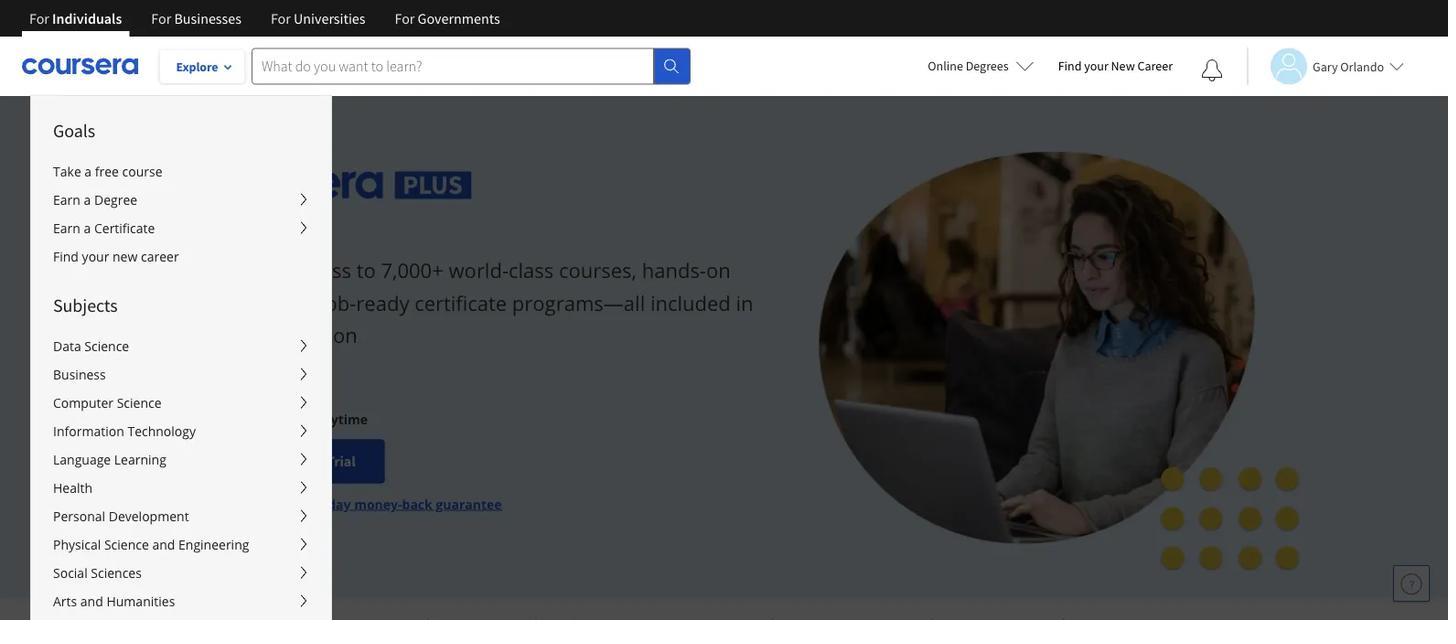 Task type: vqa. For each thing, say whether or not it's contained in the screenshot.
status
no



Task type: describe. For each thing, give the bounding box(es) containing it.
language learning
[[53, 451, 166, 468]]

earn a degree
[[53, 191, 137, 209]]

gary orlando button
[[1247, 48, 1405, 85]]

degrees
[[966, 58, 1009, 74]]

learning
[[114, 451, 166, 468]]

day inside /year with 14-day money-back guarantee button
[[328, 495, 351, 513]]

take
[[53, 163, 81, 180]]

language learning button
[[31, 446, 331, 474]]

$59
[[194, 410, 215, 428]]

online
[[928, 58, 963, 74]]

personal development
[[53, 508, 189, 525]]

governments
[[418, 9, 500, 27]]

find for find your new career
[[53, 248, 79, 265]]

for for individuals
[[29, 9, 49, 27]]

anytime
[[315, 410, 368, 428]]

computer science
[[53, 394, 161, 412]]

1 vertical spatial and
[[152, 536, 175, 554]]

coursera plus image
[[194, 172, 472, 199]]

health button
[[31, 474, 331, 502]]

explore menu element
[[31, 96, 331, 620]]

computer science button
[[31, 389, 331, 417]]

certificate
[[94, 220, 155, 237]]

language
[[53, 451, 111, 468]]

find your new career
[[53, 248, 179, 265]]

science for physical
[[104, 536, 149, 554]]

health
[[53, 479, 92, 497]]

your for new
[[1084, 58, 1109, 74]]

projects,
[[194, 289, 274, 317]]

personal
[[53, 508, 105, 525]]

individuals
[[52, 9, 122, 27]]

computer
[[53, 394, 113, 412]]

data science button
[[31, 332, 331, 361]]

to
[[357, 257, 376, 284]]

cancel
[[271, 410, 312, 428]]

for for governments
[[395, 9, 415, 27]]

hands-
[[642, 257, 706, 284]]

information
[[53, 423, 124, 440]]

14-
[[309, 495, 328, 513]]

humanities
[[107, 593, 175, 610]]

data science
[[53, 338, 129, 355]]

for governments
[[395, 9, 500, 27]]

engineering
[[178, 536, 249, 554]]

for individuals
[[29, 9, 122, 27]]

degree
[[94, 191, 137, 209]]

arts and humanities button
[[31, 587, 331, 616]]

free
[[296, 452, 324, 471]]

online degrees button
[[913, 46, 1049, 86]]

physical science and engineering
[[53, 536, 249, 554]]

for for universities
[[271, 9, 291, 27]]

gary orlando
[[1313, 58, 1384, 75]]

access
[[290, 257, 351, 284]]

new
[[1111, 58, 1135, 74]]

with
[[277, 495, 306, 513]]

technology
[[128, 423, 196, 440]]

online degrees
[[928, 58, 1009, 74]]

coursera image
[[22, 51, 138, 81]]

a for degree
[[84, 191, 91, 209]]

help center image
[[1401, 573, 1423, 595]]

start 7-day free trial
[[223, 452, 356, 471]]

included
[[651, 289, 731, 317]]

in
[[736, 289, 754, 317]]

your inside unlimited access to 7,000+ world-class courses, hands-on projects, and job-ready certificate programs—all included in your subscription
[[194, 321, 236, 349]]

/year with 14-day money-back guarantee button
[[194, 494, 502, 514]]

start
[[223, 452, 255, 471]]

career
[[141, 248, 179, 265]]



Task type: locate. For each thing, give the bounding box(es) containing it.
show notifications image
[[1201, 59, 1223, 81]]

2 earn from the top
[[53, 220, 80, 237]]

for for businesses
[[151, 9, 171, 27]]

science
[[85, 338, 129, 355], [117, 394, 161, 412], [104, 536, 149, 554]]

and up subscription at the bottom left
[[279, 289, 315, 317]]

science up information technology
[[117, 394, 161, 412]]

4 for from the left
[[395, 9, 415, 27]]

universities
[[294, 9, 366, 27]]

earn a degree button
[[31, 186, 331, 214]]

1 vertical spatial day
[[328, 495, 351, 513]]

7,000+
[[381, 257, 444, 284]]

0 horizontal spatial your
[[82, 248, 109, 265]]

and inside unlimited access to 7,000+ world-class courses, hands-on projects, and job-ready certificate programs—all included in your subscription
[[279, 289, 315, 317]]

and down development
[[152, 536, 175, 554]]

find your new career
[[1058, 58, 1173, 74]]

banner navigation
[[15, 0, 515, 37]]

for businesses
[[151, 9, 241, 27]]

businesses
[[174, 9, 241, 27]]

earn down the earn a degree
[[53, 220, 80, 237]]

and
[[279, 289, 315, 317], [152, 536, 175, 554], [80, 593, 103, 610]]

for left businesses
[[151, 9, 171, 27]]

explore
[[176, 59, 218, 75]]

science up business
[[85, 338, 129, 355]]

personal development button
[[31, 502, 331, 531]]

0 vertical spatial science
[[85, 338, 129, 355]]

7-
[[257, 452, 270, 471]]

/month,
[[215, 410, 267, 428]]

0 horizontal spatial and
[[80, 593, 103, 610]]

day left free
[[270, 452, 293, 471]]

trial
[[327, 452, 356, 471]]

explore button
[[160, 50, 244, 83]]

for left universities
[[271, 9, 291, 27]]

your for new
[[82, 248, 109, 265]]

0 horizontal spatial find
[[53, 248, 79, 265]]

0 vertical spatial find
[[1058, 58, 1082, 74]]

find your new career link
[[31, 242, 331, 271]]

free
[[95, 163, 119, 180]]

gary
[[1313, 58, 1338, 75]]

money-
[[354, 495, 402, 513]]

day left money-
[[328, 495, 351, 513]]

job-
[[320, 289, 356, 317]]

earn a certificate button
[[31, 214, 331, 242]]

for left governments
[[395, 9, 415, 27]]

0 vertical spatial day
[[270, 452, 293, 471]]

1 for from the left
[[29, 9, 49, 27]]

unlimited
[[194, 257, 285, 284]]

day inside start 7-day free trial button
[[270, 452, 293, 471]]

business
[[53, 366, 106, 383]]

1 vertical spatial a
[[84, 191, 91, 209]]

career
[[1138, 58, 1173, 74]]

science for computer
[[117, 394, 161, 412]]

1 vertical spatial your
[[82, 248, 109, 265]]

find down earn a certificate
[[53, 248, 79, 265]]

earn down take
[[53, 191, 80, 209]]

a left free
[[85, 163, 92, 180]]

physical science and engineering button
[[31, 531, 331, 559]]

social
[[53, 565, 88, 582]]

0 vertical spatial your
[[1084, 58, 1109, 74]]

1 vertical spatial earn
[[53, 220, 80, 237]]

guarantee
[[436, 495, 502, 513]]

2 horizontal spatial and
[[279, 289, 315, 317]]

your inside find your new career link
[[1084, 58, 1109, 74]]

class
[[509, 257, 554, 284]]

2 for from the left
[[151, 9, 171, 27]]

science inside computer science popup button
[[117, 394, 161, 412]]

2 horizontal spatial your
[[1084, 58, 1109, 74]]

None search field
[[252, 48, 691, 85]]

3 for from the left
[[271, 9, 291, 27]]

earn
[[53, 191, 80, 209], [53, 220, 80, 237]]

business button
[[31, 361, 331, 389]]

earn for earn a certificate
[[53, 220, 80, 237]]

a down the earn a degree
[[84, 220, 91, 237]]

course
[[122, 163, 162, 180]]

start 7-day free trial button
[[194, 439, 385, 483]]

0 vertical spatial earn
[[53, 191, 80, 209]]

subscription
[[242, 321, 357, 349]]

information technology button
[[31, 417, 331, 446]]

2 vertical spatial a
[[84, 220, 91, 237]]

physical
[[53, 536, 101, 554]]

earn for earn a degree
[[53, 191, 80, 209]]

find inside find your new career link
[[53, 248, 79, 265]]

a for certificate
[[84, 220, 91, 237]]

information technology
[[53, 423, 196, 440]]

unlimited access to 7,000+ world-class courses, hands-on projects, and job-ready certificate programs—all included in your subscription
[[194, 257, 754, 349]]

1 horizontal spatial and
[[152, 536, 175, 554]]

data
[[53, 338, 81, 355]]

your inside find your new career link
[[82, 248, 109, 265]]

development
[[109, 508, 189, 525]]

social sciences button
[[31, 559, 331, 587]]

certificate
[[415, 289, 507, 317]]

find left new
[[1058, 58, 1082, 74]]

$59 /month, cancel anytime
[[194, 410, 368, 428]]

1 horizontal spatial your
[[194, 321, 236, 349]]

take a free course link
[[31, 157, 331, 186]]

/year
[[240, 495, 274, 513]]

menu item
[[330, 95, 1190, 620]]

/year with 14-day money-back guarantee
[[240, 495, 502, 513]]

a
[[85, 163, 92, 180], [84, 191, 91, 209], [84, 220, 91, 237]]

a left degree
[[84, 191, 91, 209]]

back
[[402, 495, 433, 513]]

2 vertical spatial your
[[194, 321, 236, 349]]

1 vertical spatial find
[[53, 248, 79, 265]]

group
[[30, 95, 1190, 620]]

0 horizontal spatial day
[[270, 452, 293, 471]]

day
[[270, 452, 293, 471], [328, 495, 351, 513]]

0 vertical spatial a
[[85, 163, 92, 180]]

arts and humanities
[[53, 593, 175, 610]]

ready
[[356, 289, 409, 317]]

new
[[113, 248, 138, 265]]

earn a certificate
[[53, 220, 155, 237]]

arts
[[53, 593, 77, 610]]

find your new career link
[[1049, 55, 1182, 78]]

orlando
[[1341, 58, 1384, 75]]

your
[[1084, 58, 1109, 74], [82, 248, 109, 265], [194, 321, 236, 349]]

a for free
[[85, 163, 92, 180]]

science inside physical science and engineering popup button
[[104, 536, 149, 554]]

and right arts
[[80, 593, 103, 610]]

courses,
[[559, 257, 637, 284]]

world-
[[449, 257, 509, 284]]

2 vertical spatial and
[[80, 593, 103, 610]]

take a free course
[[53, 163, 162, 180]]

a inside "link"
[[85, 163, 92, 180]]

1 earn from the top
[[53, 191, 80, 209]]

goals
[[53, 119, 95, 142]]

1 vertical spatial science
[[117, 394, 161, 412]]

1 horizontal spatial day
[[328, 495, 351, 513]]

programs—all
[[512, 289, 645, 317]]

subjects
[[53, 294, 118, 317]]

science down personal development
[[104, 536, 149, 554]]

for universities
[[271, 9, 366, 27]]

for left the individuals
[[29, 9, 49, 27]]

science inside data science dropdown button
[[85, 338, 129, 355]]

group containing goals
[[30, 95, 1190, 620]]

What do you want to learn? text field
[[252, 48, 654, 85]]

sciences
[[91, 565, 142, 582]]

1 horizontal spatial find
[[1058, 58, 1082, 74]]

science for data
[[85, 338, 129, 355]]

find inside find your new career link
[[1058, 58, 1082, 74]]

find for find your new career
[[1058, 58, 1082, 74]]

0 vertical spatial and
[[279, 289, 315, 317]]

2 vertical spatial science
[[104, 536, 149, 554]]



